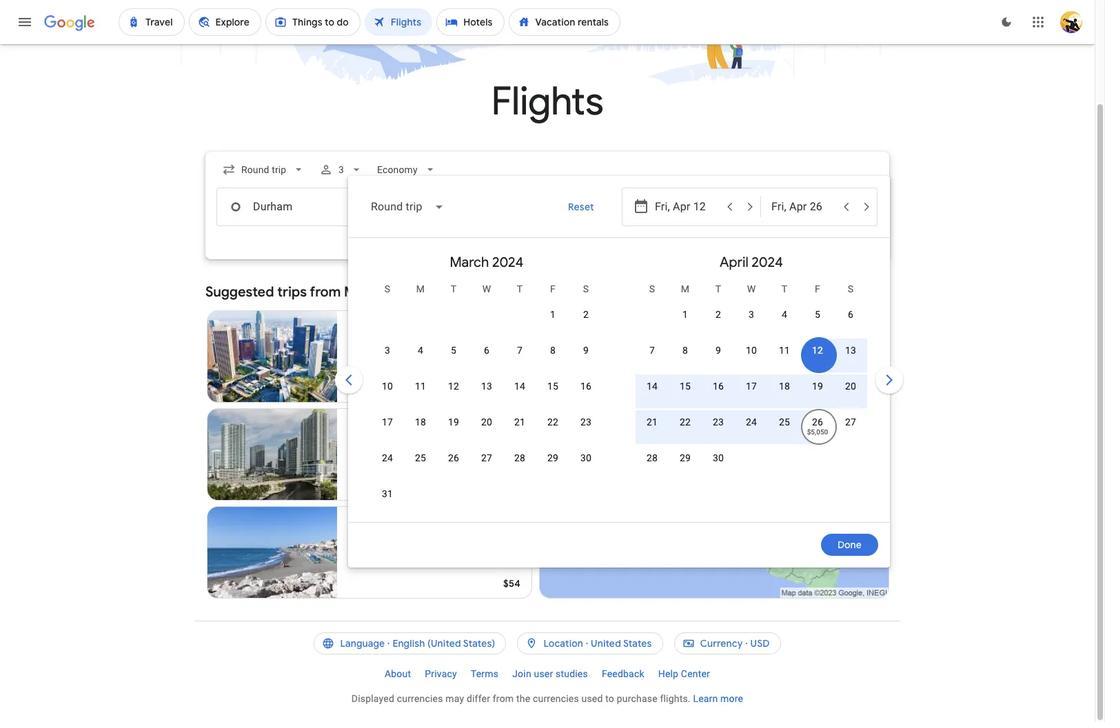 Task type: describe. For each thing, give the bounding box(es) containing it.
previous image
[[332, 364, 366, 397]]

29 for mon, apr 29 element
[[680, 453, 691, 464]]

(united
[[428, 637, 461, 650]]

explore
[[780, 286, 814, 299]]

memphis
[[344, 284, 403, 301]]

0 horizontal spatial 20 button
[[470, 415, 504, 448]]

hr for 2
[[419, 449, 428, 460]]

to
[[606, 693, 615, 704]]

8 for mon, apr 8 element
[[683, 345, 688, 356]]

1 horizontal spatial 10 button
[[735, 344, 768, 377]]

sun, mar 17 element
[[382, 415, 393, 429]]

w for march
[[483, 284, 491, 295]]

suggested trips from memphis
[[206, 284, 403, 301]]

thu, apr 11 element
[[779, 344, 791, 357]]

2 8 button from the left
[[669, 344, 702, 377]]

0 horizontal spatial 5 button
[[437, 344, 470, 377]]

studies
[[556, 668, 588, 679]]

sat, apr 6 element
[[848, 308, 854, 321]]

sun, mar 10 element
[[382, 379, 393, 393]]

1 vertical spatial 17 button
[[371, 415, 404, 448]]

1 horizontal spatial 27 button
[[835, 415, 868, 448]]

feedback link
[[595, 663, 652, 685]]

11 button inside march 2024 row group
[[404, 379, 437, 412]]

1 vertical spatial 10 button
[[371, 379, 404, 412]]

sun, mar 3 element
[[385, 344, 390, 357]]

1 vertical spatial from
[[493, 693, 514, 704]]

1 horizontal spatial 20 button
[[835, 379, 868, 412]]

1 vertical spatial 12 button
[[437, 379, 470, 412]]

mon, mar 11 element
[[415, 379, 426, 393]]

22 for mon, apr 22 element
[[680, 417, 691, 428]]

fri, apr 19 element
[[813, 379, 824, 393]]

3 for wed, apr 3 element
[[749, 309, 755, 320]]

$54
[[503, 577, 521, 590]]

1 currencies from the left
[[397, 693, 443, 704]]

2 button for march 2024
[[570, 308, 603, 341]]

mon, apr 29 element
[[680, 451, 691, 465]]

row containing 3
[[371, 337, 603, 377]]

0 horizontal spatial 24 button
[[371, 451, 404, 484]]

25 for mon, mar 25 element
[[415, 453, 426, 464]]

sat, mar 2 element
[[584, 308, 589, 321]]

united
[[591, 637, 621, 650]]

grid inside flight search box
[[355, 243, 884, 530]]

16 for the tue, apr 16 element in the right bottom of the page
[[713, 381, 724, 392]]

los
[[348, 322, 366, 336]]

wed, mar 27 element
[[481, 451, 493, 465]]

18 for thu, apr 18 element
[[779, 381, 791, 392]]

help
[[659, 668, 679, 679]]

13 button inside "april 2024" row group
[[835, 344, 868, 377]]

join
[[513, 668, 532, 679]]

1 for march 2024
[[550, 309, 556, 320]]

sat, mar 23 element
[[581, 415, 592, 429]]

3 t from the left
[[716, 284, 722, 295]]

fri, mar 8 element
[[550, 344, 556, 357]]

1 for april 2024
[[683, 309, 688, 320]]

14 for the sun, apr 14 "element"
[[647, 381, 658, 392]]

fri, mar 1 element
[[550, 308, 556, 321]]

2 hr 23 min
[[411, 449, 460, 460]]

row containing 28
[[636, 445, 735, 484]]

angeles
[[368, 322, 410, 336]]

mon, apr 8 element
[[683, 344, 688, 357]]

suggested
[[206, 284, 274, 301]]

mon, apr 1 element
[[683, 308, 688, 321]]

1 horizontal spatial 5 button
[[802, 308, 835, 341]]

2 currencies from the left
[[533, 693, 579, 704]]

language
[[340, 637, 385, 650]]

row containing 14
[[636, 373, 868, 412]]

6 button inside march 2024 row group
[[470, 344, 504, 377]]

dec for miami
[[348, 435, 365, 446]]

orlando
[[348, 518, 391, 532]]

thu, mar 7 element
[[517, 344, 523, 357]]

28 button inside march 2024 row group
[[504, 451, 537, 484]]

1 button for march 2024
[[537, 308, 570, 341]]

1 vertical spatial 4 button
[[404, 344, 437, 377]]

3 s from the left
[[650, 284, 655, 295]]

english (united states)
[[393, 637, 496, 650]]

4 t from the left
[[782, 284, 788, 295]]

2 21 button from the left
[[636, 415, 669, 448]]

0 horizontal spatial 27 button
[[470, 451, 504, 484]]

sat, apr 27 element
[[846, 415, 857, 429]]

26 for 26
[[448, 453, 459, 464]]

thu, mar 14 element
[[515, 379, 526, 393]]

15 button inside "april 2024" row group
[[669, 379, 702, 412]]

sun, apr 7 element
[[650, 344, 655, 357]]

9 for tue, apr 9 element
[[716, 345, 722, 356]]

8 for fri, mar 8 element
[[550, 345, 556, 356]]

april 2024 row group
[[619, 243, 884, 517]]

may
[[446, 693, 464, 704]]

mon, apr 15 element
[[680, 379, 691, 393]]

, 5050 us dollars element
[[808, 428, 829, 436]]

sat, mar 9 element
[[584, 344, 589, 357]]

26 for 26 $5,050
[[813, 417, 824, 428]]

2 nonstop from the top
[[365, 449, 402, 460]]

30 for the tue, apr 30 element
[[713, 453, 724, 464]]

2024 for april 2024
[[752, 254, 784, 271]]

w for april
[[748, 284, 756, 295]]

change appearance image
[[991, 6, 1024, 39]]

row containing 10
[[371, 373, 603, 412]]

done
[[838, 539, 862, 551]]

flights.
[[660, 693, 691, 704]]

reset
[[569, 201, 595, 213]]

0 vertical spatial 17 button
[[735, 379, 768, 412]]

27 for "sat, apr 27" element
[[846, 417, 857, 428]]

about link
[[378, 663, 418, 685]]

25 button inside "april 2024" row group
[[768, 415, 802, 448]]

purchase
[[617, 693, 658, 704]]

wed, apr 24 element
[[746, 415, 757, 429]]

30 for sat, mar 30 "element"
[[581, 453, 592, 464]]

1 horizontal spatial 3 button
[[735, 308, 768, 341]]

1 vertical spatial 18 button
[[404, 415, 437, 448]]

16 for sat, mar 16 'element'
[[581, 381, 592, 392]]

flights
[[492, 77, 604, 126]]

2 for march 2024
[[584, 309, 589, 320]]

4 for thu, apr 4 element
[[782, 309, 788, 320]]

1 vertical spatial 19 button
[[437, 415, 470, 448]]

miami dec 10 – 17
[[348, 420, 401, 446]]

spirit image
[[348, 547, 359, 558]]

april 2024
[[720, 254, 784, 271]]

23 for tue, apr 23 element
[[713, 417, 724, 428]]

tue, mar 26 element
[[448, 451, 459, 465]]

tue, apr 30 element
[[713, 451, 724, 465]]

none text field inside flight search box
[[217, 188, 411, 226]]

21 for thu, mar 21 element
[[515, 417, 526, 428]]

mon, apr 22 element
[[680, 415, 691, 429]]

destinations
[[817, 286, 873, 299]]

done button
[[822, 528, 879, 561]]

wed, apr 3 element
[[749, 308, 755, 321]]

2 – 9
[[368, 337, 389, 348]]

tue, mar 5 element
[[451, 344, 457, 357]]

1 29 button from the left
[[537, 451, 570, 484]]

thu, mar 28 element
[[515, 451, 526, 465]]

23 inside suggested trips from memphis region
[[430, 449, 441, 460]]

privacy
[[425, 668, 457, 679]]

$90
[[503, 381, 521, 394]]

terms
[[471, 668, 499, 679]]

join user studies link
[[506, 663, 595, 685]]

2 button for april 2024
[[702, 308, 735, 341]]

swap origin and destination. image
[[406, 199, 422, 215]]

tue, mar 19 element
[[448, 415, 459, 429]]

2 23 button from the left
[[702, 415, 735, 448]]

0 vertical spatial 19 button
[[802, 379, 835, 412]]

help center link
[[652, 663, 717, 685]]

feedback
[[602, 668, 645, 679]]

displayed
[[352, 693, 395, 704]]

2 s from the left
[[583, 284, 589, 295]]

10 for wed, apr 10 element
[[746, 345, 757, 356]]

1 horizontal spatial 24 button
[[735, 415, 768, 448]]

10 for sun, mar 10 element
[[382, 381, 393, 392]]

displayed currencies may differ from the currencies used to purchase flights. learn more
[[352, 693, 744, 704]]

14 for thu, mar 14 element
[[515, 381, 526, 392]]

sun, apr 28 element
[[647, 451, 658, 465]]

terms link
[[464, 663, 506, 685]]

learn more link
[[694, 693, 744, 704]]

differ
[[467, 693, 491, 704]]

Flight search field
[[195, 152, 906, 568]]

fri, apr 12, return date. element
[[813, 344, 824, 357]]

6 for 'sat, apr 6' element
[[848, 309, 854, 320]]

currency
[[701, 637, 743, 650]]

help center
[[659, 668, 710, 679]]

usd
[[751, 637, 770, 650]]

2 t from the left
[[517, 284, 523, 295]]

1 15 button from the left
[[537, 379, 570, 412]]

0 horizontal spatial 25 button
[[404, 451, 437, 484]]

3 button
[[314, 153, 369, 186]]

user
[[534, 668, 553, 679]]

march 2024 row group
[[355, 243, 619, 520]]

the
[[517, 693, 531, 704]]

tue, apr 23 element
[[713, 415, 724, 429]]

2 22 button from the left
[[669, 415, 702, 448]]

miami
[[348, 420, 380, 434]]

24 for wed, apr 24 element
[[746, 417, 757, 428]]

next image
[[873, 364, 906, 397]]

fri, mar 15 element
[[548, 379, 559, 393]]

sun, apr 14 element
[[647, 379, 658, 393]]

about
[[385, 668, 411, 679]]

thu, mar 21 element
[[515, 415, 526, 429]]

main menu image
[[17, 14, 33, 30]]

m for april 2024
[[681, 284, 690, 295]]

sat, apr 20 element
[[846, 379, 857, 393]]

4 hr 4 min
[[411, 351, 455, 362]]

center
[[681, 668, 710, 679]]

explore destinations button
[[764, 281, 890, 304]]

19 for tue, mar 19 element
[[448, 417, 459, 428]]

13 for sat, apr 13 element
[[846, 345, 857, 356]]

thu, apr 25 element
[[779, 415, 791, 429]]

23 for sat, mar 23 element
[[581, 417, 592, 428]]

mon, mar 25 element
[[415, 451, 426, 465]]



Task type: locate. For each thing, give the bounding box(es) containing it.
1 horizontal spatial 11 button
[[768, 344, 802, 377]]

4 left mon, mar 4 element
[[411, 351, 416, 362]]

30 button right mon, apr 29 element
[[702, 451, 735, 484]]

19 button up tue, mar 26 element
[[437, 415, 470, 448]]

6 button up sat, apr 13 element
[[835, 308, 868, 341]]

1 23 button from the left
[[570, 415, 603, 448]]

14 inside march 2024 row group
[[515, 381, 526, 392]]

f right explore
[[815, 284, 821, 295]]

0 horizontal spatial 21 button
[[504, 415, 537, 448]]

states
[[623, 637, 652, 650]]

1 button for april 2024
[[669, 308, 702, 341]]

9 left wed, apr 10 element
[[716, 345, 722, 356]]

4 right mon, mar 4 element
[[430, 351, 436, 362]]

15 right the sun, apr 14 "element"
[[680, 381, 691, 392]]

0 vertical spatial 13 button
[[835, 344, 868, 377]]

thu, apr 4 element
[[782, 308, 788, 321]]

12 button up tue, mar 19 element
[[437, 379, 470, 412]]

15 for fri, mar 15 element
[[548, 381, 559, 392]]

2 7 button from the left
[[636, 344, 669, 377]]

13 left "$90"
[[481, 381, 493, 392]]

29 button
[[537, 451, 570, 484], [669, 451, 702, 484]]

25 button
[[768, 415, 802, 448], [404, 451, 437, 484]]

2 left wed, apr 3 element
[[716, 309, 722, 320]]

1 horizontal spatial 19
[[813, 381, 824, 392]]

30 inside "april 2024" row group
[[713, 453, 724, 464]]

2 28 from the left
[[647, 453, 658, 464]]

15 inside march 2024 row group
[[548, 381, 559, 392]]

f inside march 2024 row group
[[550, 284, 556, 295]]

tue, apr 9 element
[[716, 344, 722, 357]]

2 16 from the left
[[713, 381, 724, 392]]

1 left sat, mar 2 element
[[550, 309, 556, 320]]

14 left 'mon, apr 15' element at the right of the page
[[647, 381, 658, 392]]

5 inside "april 2024" row group
[[815, 309, 821, 320]]

24 for "sun, mar 24" "element"
[[382, 453, 393, 464]]

22 inside "april 2024" row group
[[680, 417, 691, 428]]

12 inside "april 2024" row group
[[813, 345, 824, 356]]

0 horizontal spatial 9
[[584, 345, 589, 356]]

1 vertical spatial 20 button
[[470, 415, 504, 448]]

1 horizontal spatial 8
[[683, 345, 688, 356]]

21 inside march 2024 row group
[[515, 417, 526, 428]]

1 horizontal spatial 7
[[650, 345, 655, 356]]

19 inside march 2024 row group
[[448, 417, 459, 428]]

0 horizontal spatial 9 button
[[570, 344, 603, 377]]

1
[[550, 309, 556, 320], [683, 309, 688, 320]]

2 14 button from the left
[[636, 379, 669, 412]]

1 button
[[537, 308, 570, 341], [669, 308, 702, 341]]

17
[[746, 381, 757, 392], [382, 417, 393, 428]]

3 inside march 2024 row group
[[385, 345, 390, 356]]

25 inside march 2024 row group
[[415, 453, 426, 464]]

29
[[548, 453, 559, 464], [680, 453, 691, 464]]

w inside march 2024 row group
[[483, 284, 491, 295]]

f for march 2024
[[550, 284, 556, 295]]

2 dec from the top
[[348, 435, 365, 446]]

1 horizontal spatial w
[[748, 284, 756, 295]]

min
[[438, 351, 455, 362], [444, 449, 460, 460]]

25 button left , 5050 us dollars element
[[768, 415, 802, 448]]

5 button
[[802, 308, 835, 341], [437, 344, 470, 377]]

0 horizontal spatial 7
[[517, 345, 523, 356]]

9 for sat, mar 9 element
[[584, 345, 589, 356]]

0 horizontal spatial 5
[[451, 345, 457, 356]]

row containing 21
[[636, 409, 868, 448]]

0 horizontal spatial 10
[[382, 381, 393, 392]]

10 left thu, apr 11 element
[[746, 345, 757, 356]]

4 for 4 hr 4 min
[[411, 351, 416, 362]]

0 horizontal spatial currencies
[[397, 693, 443, 704]]

2 9 from the left
[[716, 345, 722, 356]]

1 horizontal spatial 14 button
[[636, 379, 669, 412]]

27 inside march 2024 row group
[[481, 453, 493, 464]]

25 right "sun, mar 24" "element"
[[415, 453, 426, 464]]

10
[[746, 345, 757, 356], [382, 381, 393, 392]]

fri, apr 5 element
[[815, 308, 821, 321]]

1 horizontal spatial 25 button
[[768, 415, 802, 448]]

dec inside the orlando dec 9 – 16
[[348, 533, 365, 544]]

21 inside "april 2024" row group
[[647, 417, 658, 428]]

Return text field
[[772, 188, 835, 226], [772, 188, 835, 226]]

4 button up thu, apr 11 element
[[768, 308, 802, 341]]

2 1 from the left
[[683, 309, 688, 320]]

location
[[544, 637, 584, 650]]

0 horizontal spatial 17 button
[[371, 415, 404, 448]]

2 hr from the top
[[419, 449, 428, 460]]

0 horizontal spatial 12 button
[[437, 379, 470, 412]]

f inside "april 2024" row group
[[815, 284, 821, 295]]

0 horizontal spatial 15
[[548, 381, 559, 392]]

1 horizontal spatial from
[[493, 693, 514, 704]]

8 inside "april 2024" row group
[[683, 345, 688, 356]]

29 for fri, mar 29 element
[[548, 453, 559, 464]]

row up sat, mar 9 element
[[537, 296, 603, 341]]

1 vertical spatial hr
[[419, 449, 428, 460]]

1 9 from the left
[[584, 345, 589, 356]]

w down march 2024 at the left of page
[[483, 284, 491, 295]]

2 15 button from the left
[[669, 379, 702, 412]]

explore destinations
[[780, 286, 873, 299]]

2 2024 from the left
[[752, 254, 784, 271]]

4 down explore
[[782, 309, 788, 320]]

0 horizontal spatial 4 button
[[404, 344, 437, 377]]

sun, mar 31 element
[[382, 487, 393, 501]]

22 button
[[537, 415, 570, 448], [669, 415, 702, 448]]

28 left mon, apr 29 element
[[647, 453, 658, 464]]

2 inside suggested trips from memphis region
[[411, 449, 416, 460]]

2 2 button from the left
[[702, 308, 735, 341]]

31 button
[[371, 487, 404, 520]]

1 vertical spatial 3 button
[[371, 344, 404, 377]]

2 30 button from the left
[[702, 451, 735, 484]]

0 horizontal spatial 19 button
[[437, 415, 470, 448]]

15
[[548, 381, 559, 392], [680, 381, 691, 392]]

1 s from the left
[[385, 284, 391, 295]]

22 for fri, mar 22 element
[[548, 417, 559, 428]]

1 22 button from the left
[[537, 415, 570, 448]]

0 vertical spatial 19
[[813, 381, 824, 392]]

sat, apr 13 element
[[846, 344, 857, 357]]

0 vertical spatial 24
[[746, 417, 757, 428]]

7 for thu, mar 7 element
[[517, 345, 523, 356]]

6 inside march 2024 row group
[[484, 345, 490, 356]]

1 horizontal spatial currencies
[[533, 693, 579, 704]]

0 vertical spatial 20 button
[[835, 379, 868, 412]]

0 horizontal spatial 19
[[448, 417, 459, 428]]

27 button right $5,050
[[835, 415, 868, 448]]

22 button up fri, mar 29 element
[[537, 415, 570, 448]]

1 15 from the left
[[548, 381, 559, 392]]

m
[[416, 284, 425, 295], [681, 284, 690, 295]]

1 horizontal spatial 27
[[846, 417, 857, 428]]

11 button inside "april 2024" row group
[[768, 344, 802, 377]]

2 29 button from the left
[[669, 451, 702, 484]]

1 horizontal spatial 2 button
[[702, 308, 735, 341]]

nonstop down 10 – 17
[[365, 449, 402, 460]]

orlando dec 9 – 16
[[348, 518, 395, 544]]

5 button up tue, mar 12 element
[[437, 344, 470, 377]]

0 horizontal spatial 24
[[382, 453, 393, 464]]

4
[[782, 309, 788, 320], [418, 345, 424, 356], [411, 351, 416, 362], [430, 351, 436, 362]]

20 button up "wed, mar 27" element
[[470, 415, 504, 448]]

0 horizontal spatial f
[[550, 284, 556, 295]]

0 vertical spatial 6
[[848, 309, 854, 320]]

14 button up thu, mar 21 element
[[504, 379, 537, 412]]

26 inside the 26 $5,050
[[813, 417, 824, 428]]

23 right fri, mar 22 element
[[581, 417, 592, 428]]

1 horizontal spatial 16
[[713, 381, 724, 392]]

2 30 from the left
[[713, 453, 724, 464]]

1 horizontal spatial 19 button
[[802, 379, 835, 412]]

s up angeles
[[385, 284, 391, 295]]

20 button up "sat, apr 27" element
[[835, 379, 868, 412]]

27 button
[[835, 415, 868, 448], [470, 451, 504, 484]]

1 horizontal spatial 4 button
[[768, 308, 802, 341]]

9 – 16
[[368, 533, 395, 544]]

1 horizontal spatial 28
[[647, 453, 658, 464]]

18 button up mon, mar 25 element
[[404, 415, 437, 448]]

1 30 button from the left
[[570, 451, 603, 484]]

14 left fri, mar 15 element
[[515, 381, 526, 392]]

17 inside "april 2024" row group
[[746, 381, 757, 392]]

0 horizontal spatial 21
[[515, 417, 526, 428]]

privacy link
[[418, 663, 464, 685]]

1 21 button from the left
[[504, 415, 537, 448]]

0 vertical spatial 12 button
[[802, 344, 835, 377]]

row down wed, mar 20 element
[[371, 445, 603, 484]]

4 for mon, mar 4 element
[[418, 345, 424, 356]]

2 22 from the left
[[680, 417, 691, 428]]

9
[[584, 345, 589, 356], [716, 345, 722, 356]]

0 horizontal spatial 1 button
[[537, 308, 570, 341]]

1 horizontal spatial 15
[[680, 381, 691, 392]]

23 right mon, apr 22 element
[[713, 417, 724, 428]]

17 button up "sun, mar 24" "element"
[[371, 415, 404, 448]]

22
[[548, 417, 559, 428], [680, 417, 691, 428]]

12 for fri, apr 12, return date. element
[[813, 345, 824, 356]]

9 right fri, mar 8 element
[[584, 345, 589, 356]]

27 inside "april 2024" row group
[[846, 417, 857, 428]]

2 15 from the left
[[680, 381, 691, 392]]

2024 for march 2024
[[492, 254, 524, 271]]

7 for sun, apr 7 element
[[650, 345, 655, 356]]

15 button
[[537, 379, 570, 412], [669, 379, 702, 412]]

23 button up sat, mar 30 "element"
[[570, 415, 603, 448]]

fri, apr 26, return date. element
[[813, 415, 824, 429]]

23 right mon, mar 25 element
[[430, 449, 441, 460]]

1 14 from the left
[[515, 381, 526, 392]]

28
[[515, 453, 526, 464], [647, 453, 658, 464]]

dec
[[348, 337, 365, 348], [348, 435, 365, 446], [348, 533, 365, 544]]

0 horizontal spatial 26
[[448, 453, 459, 464]]

3 inside "april 2024" row group
[[749, 309, 755, 320]]

1 horizontal spatial 24
[[746, 417, 757, 428]]

1 28 button from the left
[[504, 451, 537, 484]]

14 button up the sun, apr 21 element
[[636, 379, 669, 412]]

25
[[779, 417, 791, 428], [415, 453, 426, 464]]

5 for fri, apr 5 element
[[815, 309, 821, 320]]

1 dec from the top
[[348, 337, 365, 348]]

2 for april 2024
[[716, 309, 722, 320]]

23
[[581, 417, 592, 428], [713, 417, 724, 428], [430, 449, 441, 460]]

0 horizontal spatial 11
[[415, 381, 426, 392]]

20 for wed, mar 20 element
[[481, 417, 493, 428]]

mon, mar 4 element
[[418, 344, 424, 357]]

dec 2 – 9
[[348, 337, 389, 348]]

1 inside march 2024 row group
[[550, 309, 556, 320]]

1 22 from the left
[[548, 417, 559, 428]]

5
[[815, 309, 821, 320], [451, 345, 457, 356]]

row containing 24
[[371, 445, 603, 484]]

28 for sun, apr 28 element
[[647, 453, 658, 464]]

0 vertical spatial 10
[[746, 345, 757, 356]]

1 vertical spatial 6 button
[[470, 344, 504, 377]]

7 button up thu, mar 14 element
[[504, 344, 537, 377]]

1 horizontal spatial 28 button
[[636, 451, 669, 484]]

1 horizontal spatial 30 button
[[702, 451, 735, 484]]

10 inside "april 2024" row group
[[746, 345, 757, 356]]

2 8 from the left
[[683, 345, 688, 356]]

26 right mon, mar 25 element
[[448, 453, 459, 464]]

15 inside "april 2024" row group
[[680, 381, 691, 392]]

8 right thu, mar 7 element
[[550, 345, 556, 356]]

t down march
[[451, 284, 457, 295]]

0 vertical spatial 26
[[813, 417, 824, 428]]

f
[[550, 284, 556, 295], [815, 284, 821, 295]]

1 8 from the left
[[550, 345, 556, 356]]

24
[[746, 417, 757, 428], [382, 453, 393, 464]]

2 vertical spatial 3
[[385, 345, 390, 356]]

11 inside march 2024 row group
[[415, 381, 426, 392]]

2 7 from the left
[[650, 345, 655, 356]]

12
[[813, 345, 824, 356], [448, 381, 459, 392]]

march 2024
[[450, 254, 524, 271]]

2 16 button from the left
[[702, 379, 735, 412]]

1 30 from the left
[[581, 453, 592, 464]]

row containing 17
[[371, 409, 603, 448]]

1 14 button from the left
[[504, 379, 537, 412]]

used
[[582, 693, 603, 704]]

8 button
[[537, 344, 570, 377], [669, 344, 702, 377]]

currencies down join user studies "link"
[[533, 693, 579, 704]]

6 button inside "april 2024" row group
[[835, 308, 868, 341]]

5 inside march 2024 row group
[[451, 345, 457, 356]]

1 horizontal spatial 10
[[746, 345, 757, 356]]

16 button up sat, mar 23 element
[[570, 379, 603, 412]]

10 inside march 2024 row group
[[382, 381, 393, 392]]

0 horizontal spatial 15 button
[[537, 379, 570, 412]]

0 horizontal spatial w
[[483, 284, 491, 295]]

min for 4 hr 4 min
[[438, 351, 455, 362]]

28 for thu, mar 28 element
[[515, 453, 526, 464]]

19 left wed, mar 20 element
[[448, 417, 459, 428]]

0 horizontal spatial 17
[[382, 417, 393, 428]]

3
[[339, 164, 344, 175], [749, 309, 755, 320], [385, 345, 390, 356]]

1 horizontal spatial 15 button
[[669, 379, 702, 412]]

10 button
[[735, 344, 768, 377], [371, 379, 404, 412]]

1 vertical spatial 13
[[481, 381, 493, 392]]

22 left tue, apr 23 element
[[680, 417, 691, 428]]

1 16 button from the left
[[570, 379, 603, 412]]

row up thu, apr 11 element
[[669, 296, 868, 341]]

1 9 button from the left
[[570, 344, 603, 377]]

row down mon, apr 22 element
[[636, 445, 735, 484]]

13 right fri, apr 12, return date. element
[[846, 345, 857, 356]]

7 inside march 2024 row group
[[517, 345, 523, 356]]

wed, mar 6 element
[[484, 344, 490, 357]]

27 left thu, mar 28 element
[[481, 453, 493, 464]]

suggested trips from memphis region
[[206, 276, 890, 604]]

17 for sun, mar 17 element at the bottom of the page
[[382, 417, 393, 428]]

7 inside "april 2024" row group
[[650, 345, 655, 356]]

1 horizontal spatial 12
[[813, 345, 824, 356]]

w up wed, apr 3 element
[[748, 284, 756, 295]]

2 21 from the left
[[647, 417, 658, 428]]

6 for wed, mar 6 element
[[484, 345, 490, 356]]

13 button inside march 2024 row group
[[470, 379, 504, 412]]

14 button
[[504, 379, 537, 412], [636, 379, 669, 412]]

trips
[[277, 284, 307, 301]]

25 for thu, apr 25 element
[[779, 417, 791, 428]]

2 9 button from the left
[[702, 344, 735, 377]]

1 2 button from the left
[[570, 308, 603, 341]]

19 right thu, apr 18 element
[[813, 381, 824, 392]]

30 button
[[570, 451, 603, 484], [702, 451, 735, 484]]

19 inside "april 2024" row group
[[813, 381, 824, 392]]

0 vertical spatial 11 button
[[768, 344, 802, 377]]

join user studies
[[513, 668, 588, 679]]

0 horizontal spatial from
[[310, 284, 341, 301]]

s up sun, apr 7 element
[[650, 284, 655, 295]]

3 inside popup button
[[339, 164, 344, 175]]

None text field
[[217, 188, 411, 226]]

24 down 10 – 17
[[382, 453, 393, 464]]

2 w from the left
[[748, 284, 756, 295]]

mon, mar 18 element
[[415, 415, 426, 429]]

25 inside "april 2024" row group
[[779, 417, 791, 428]]

0 horizontal spatial 20
[[481, 417, 493, 428]]

1 horizontal spatial 17
[[746, 381, 757, 392]]

1 horizontal spatial 18
[[779, 381, 791, 392]]

15 for 'mon, apr 15' element at the right of the page
[[680, 381, 691, 392]]

9 inside march 2024 row group
[[584, 345, 589, 356]]

19
[[813, 381, 824, 392], [448, 417, 459, 428]]

30
[[581, 453, 592, 464], [713, 453, 724, 464]]

12 for tue, mar 12 element
[[448, 381, 459, 392]]

1 vertical spatial 26
[[448, 453, 459, 464]]

0 horizontal spatial 28 button
[[504, 451, 537, 484]]

5 down explore destinations "button" at the top right of page
[[815, 309, 821, 320]]

8 right sun, apr 7 element
[[683, 345, 688, 356]]

23 inside march 2024 row group
[[581, 417, 592, 428]]

18
[[779, 381, 791, 392], [415, 417, 426, 428]]

9 button up sat, mar 16 'element'
[[570, 344, 603, 377]]

9 button
[[570, 344, 603, 377], [702, 344, 735, 377]]

s up sat, mar 2 element
[[583, 284, 589, 295]]

2 vertical spatial dec
[[348, 533, 365, 544]]

31
[[382, 488, 393, 499]]

1 7 button from the left
[[504, 344, 537, 377]]

0 vertical spatial 3
[[339, 164, 344, 175]]

1 f from the left
[[550, 284, 556, 295]]

13 button up wed, mar 20 element
[[470, 379, 504, 412]]

26
[[813, 417, 824, 428], [448, 453, 459, 464]]

11 for thu, apr 11 element
[[779, 345, 791, 356]]

11 inside "april 2024" row group
[[779, 345, 791, 356]]

17 up 10 – 17
[[382, 417, 393, 428]]

reset button
[[552, 190, 611, 223]]

2 m from the left
[[681, 284, 690, 295]]

18 left tue, mar 19 element
[[415, 417, 426, 428]]

20 right fri, apr 19 element
[[846, 381, 857, 392]]

26 inside button
[[448, 453, 459, 464]]

tue, mar 12 element
[[448, 379, 459, 393]]

row
[[537, 296, 603, 341], [669, 296, 868, 341], [371, 337, 603, 377], [636, 337, 868, 377], [371, 373, 603, 412], [636, 373, 868, 412], [371, 409, 603, 448], [636, 409, 868, 448], [371, 445, 603, 484], [636, 445, 735, 484]]

w inside "april 2024" row group
[[748, 284, 756, 295]]

5 for tue, mar 5 element
[[451, 345, 457, 356]]

5 right mon, mar 4 element
[[451, 345, 457, 356]]

7 left fri, mar 8 element
[[517, 345, 523, 356]]

13 inside march 2024 row group
[[481, 381, 493, 392]]

2 1 button from the left
[[669, 308, 702, 341]]

tue, apr 16 element
[[713, 379, 724, 393]]

sun, apr 21 element
[[647, 415, 658, 429]]

18 button up thu, apr 25 element
[[768, 379, 802, 412]]

28 inside march 2024 row group
[[515, 453, 526, 464]]

11 button up mon, mar 18 element
[[404, 379, 437, 412]]

23 inside "april 2024" row group
[[713, 417, 724, 428]]

1 nonstop from the top
[[365, 351, 402, 362]]

12 left sat, apr 13 element
[[813, 345, 824, 356]]

21 left fri, mar 22 element
[[515, 417, 526, 428]]

13
[[846, 345, 857, 356], [481, 381, 493, 392]]

0 horizontal spatial 23
[[430, 449, 441, 460]]

29 inside march 2024 row group
[[548, 453, 559, 464]]

17 button
[[735, 379, 768, 412], [371, 415, 404, 448]]

6 down destinations on the top of the page
[[848, 309, 854, 320]]

9 inside "april 2024" row group
[[716, 345, 722, 356]]

1 16 from the left
[[581, 381, 592, 392]]

min for 2 hr 23 min
[[444, 449, 460, 460]]

1 t from the left
[[451, 284, 457, 295]]

26 up , 5050 us dollars element
[[813, 417, 824, 428]]

1 8 button from the left
[[537, 344, 570, 377]]

1 horizontal spatial 9
[[716, 345, 722, 356]]

min right mon, mar 25 element
[[444, 449, 460, 460]]

3 dec from the top
[[348, 533, 365, 544]]

grid containing march 2024
[[355, 243, 884, 530]]

11 for mon, mar 11 element
[[415, 381, 426, 392]]

1 inside "april 2024" row group
[[683, 309, 688, 320]]

26 $5,050
[[808, 417, 829, 436]]

16 right fri, mar 15 element
[[581, 381, 592, 392]]

$5,050
[[808, 428, 829, 436]]

w
[[483, 284, 491, 295], [748, 284, 756, 295]]

sun, mar 24 element
[[382, 451, 393, 465]]

1 hr from the top
[[419, 351, 428, 362]]

1 29 from the left
[[548, 453, 559, 464]]

29 right sun, apr 28 element
[[680, 453, 691, 464]]

20 button
[[835, 379, 868, 412], [470, 415, 504, 448]]

18 inside "april 2024" row group
[[779, 381, 791, 392]]

los angeles
[[348, 322, 410, 336]]

0 horizontal spatial 7 button
[[504, 344, 537, 377]]

hr up mon, mar 11 element
[[419, 351, 428, 362]]

1 horizontal spatial 2
[[584, 309, 589, 320]]

13 for wed, mar 13 element
[[481, 381, 493, 392]]

1 horizontal spatial 25
[[779, 417, 791, 428]]

18 for mon, mar 18 element
[[415, 417, 426, 428]]

14 inside "april 2024" row group
[[647, 381, 658, 392]]

21 button up sun, apr 28 element
[[636, 415, 669, 448]]

29 inside "april 2024" row group
[[680, 453, 691, 464]]

m inside row group
[[416, 284, 425, 295]]

dec inside miami dec 10 – 17
[[348, 435, 365, 446]]

1 28 from the left
[[515, 453, 526, 464]]

6 inside "april 2024" row group
[[848, 309, 854, 320]]

0 horizontal spatial 8
[[550, 345, 556, 356]]

wed, apr 17 element
[[746, 379, 757, 393]]

4 button up mon, mar 11 element
[[404, 344, 437, 377]]

Departure text field
[[655, 188, 719, 226], [655, 188, 719, 226]]

28 button inside "april 2024" row group
[[636, 451, 669, 484]]

states)
[[463, 637, 496, 650]]

25 button left tue, mar 26 element
[[404, 451, 437, 484]]

0 horizontal spatial 27
[[481, 453, 493, 464]]

11 right wed, apr 10 element
[[779, 345, 791, 356]]

2 right fri, mar 1 element
[[584, 309, 589, 320]]

27 right fri, apr 26, return date. element
[[846, 417, 857, 428]]

learn
[[694, 693, 718, 704]]

april
[[720, 254, 749, 271]]

1 vertical spatial 20
[[481, 417, 493, 428]]

23 button
[[570, 415, 603, 448], [702, 415, 735, 448]]

11 down 4 hr 4 min
[[415, 381, 426, 392]]

18 inside march 2024 row group
[[415, 417, 426, 428]]

f for april 2024
[[815, 284, 821, 295]]

from inside region
[[310, 284, 341, 301]]

1 m from the left
[[416, 284, 425, 295]]

1 7 from the left
[[517, 345, 523, 356]]

21 for the sun, apr 21 element
[[647, 417, 658, 428]]

1 horizontal spatial 5
[[815, 309, 821, 320]]

0 horizontal spatial m
[[416, 284, 425, 295]]

29 right thu, mar 28 element
[[548, 453, 559, 464]]

21 button
[[504, 415, 537, 448], [636, 415, 669, 448]]

1 horizontal spatial 20
[[846, 381, 857, 392]]

28 inside "april 2024" row group
[[647, 453, 658, 464]]

7 button
[[504, 344, 537, 377], [636, 344, 669, 377]]

2 29 from the left
[[680, 453, 691, 464]]

1 w from the left
[[483, 284, 491, 295]]

1 21 from the left
[[515, 417, 526, 428]]

dec for orlando
[[348, 533, 365, 544]]

28 button right "wed, mar 27" element
[[504, 451, 537, 484]]

currencies
[[397, 693, 443, 704], [533, 693, 579, 704]]

30 inside march 2024 row group
[[581, 453, 592, 464]]

united states
[[591, 637, 652, 650]]

13 button
[[835, 344, 868, 377], [470, 379, 504, 412]]

90 US dollars text field
[[503, 381, 521, 394]]

7 left mon, apr 8 element
[[650, 345, 655, 356]]

sat, mar 16 element
[[581, 379, 592, 393]]

2 button up tue, apr 9 element
[[702, 308, 735, 341]]

1 vertical spatial 24 button
[[371, 451, 404, 484]]

0 vertical spatial dec
[[348, 337, 365, 348]]

1 vertical spatial 5
[[451, 345, 457, 356]]

2 f from the left
[[815, 284, 821, 295]]

22 inside march 2024 row group
[[548, 417, 559, 428]]

17 inside march 2024 row group
[[382, 417, 393, 428]]

3 for sun, mar 3 element
[[385, 345, 390, 356]]

3 button up sun, mar 10 element
[[371, 344, 404, 377]]

hr for 4
[[419, 351, 428, 362]]

fri, mar 22 element
[[548, 415, 559, 429]]

2024 right april
[[752, 254, 784, 271]]

1 horizontal spatial 6
[[848, 309, 854, 320]]

m for march 2024
[[416, 284, 425, 295]]

0 horizontal spatial 14 button
[[504, 379, 537, 412]]

24 button right tue, apr 23 element
[[735, 415, 768, 448]]

1 2024 from the left
[[492, 254, 524, 271]]

1 horizontal spatial 23 button
[[702, 415, 735, 448]]

0 vertical spatial 18 button
[[768, 379, 802, 412]]

20 for sat, apr 20 element
[[846, 381, 857, 392]]

1 vertical spatial min
[[444, 449, 460, 460]]

2 28 button from the left
[[636, 451, 669, 484]]

1 vertical spatial 6
[[484, 345, 490, 356]]

fri, mar 29 element
[[548, 451, 559, 465]]

13 inside "april 2024" row group
[[846, 345, 857, 356]]

17 right the tue, apr 16 element in the right bottom of the page
[[746, 381, 757, 392]]

17 button up wed, apr 24 element
[[735, 379, 768, 412]]

0 horizontal spatial 13
[[481, 381, 493, 392]]

30 right fri, mar 29 element
[[581, 453, 592, 464]]

wed, mar 20 element
[[481, 415, 493, 429]]

tue, apr 2 element
[[716, 308, 722, 321]]

thu, apr 18 element
[[779, 379, 791, 393]]

1 1 from the left
[[550, 309, 556, 320]]

8 inside march 2024 row group
[[550, 345, 556, 356]]

1 horizontal spatial 2024
[[752, 254, 784, 271]]

sat, mar 30 element
[[581, 451, 592, 465]]

more
[[721, 693, 744, 704]]

wed, apr 10 element
[[746, 344, 757, 357]]

3 button up wed, apr 10 element
[[735, 308, 768, 341]]

march
[[450, 254, 489, 271]]

19 for fri, apr 19 element
[[813, 381, 824, 392]]

0 vertical spatial from
[[310, 284, 341, 301]]

1 button up mon, apr 8 element
[[669, 308, 702, 341]]

s
[[385, 284, 391, 295], [583, 284, 589, 295], [650, 284, 655, 295], [848, 284, 854, 295]]

54 US dollars text field
[[503, 577, 521, 590]]

m up mon, apr 1 element
[[681, 284, 690, 295]]

1 horizontal spatial 12 button
[[802, 344, 835, 377]]

16 inside "april 2024" row group
[[713, 381, 724, 392]]

12 inside march 2024 row group
[[448, 381, 459, 392]]

1 1 button from the left
[[537, 308, 570, 341]]

20 left thu, mar 21 element
[[481, 417, 493, 428]]

16 inside march 2024 row group
[[581, 381, 592, 392]]

4 s from the left
[[848, 284, 854, 295]]

17 for wed, apr 17 element
[[746, 381, 757, 392]]

1 horizontal spatial 3
[[385, 345, 390, 356]]

m inside "april 2024" row group
[[681, 284, 690, 295]]

english
[[393, 637, 425, 650]]

wed, mar 13 element
[[481, 379, 493, 393]]

2 14 from the left
[[647, 381, 658, 392]]

27 for "wed, mar 27" element
[[481, 453, 493, 464]]

1 horizontal spatial 21 button
[[636, 415, 669, 448]]

row containing 7
[[636, 337, 868, 377]]

26 button
[[437, 451, 470, 484]]

10 – 17
[[368, 435, 401, 446]]

29 button right thu, mar 28 element
[[537, 451, 570, 484]]

None field
[[217, 157, 311, 182], [372, 157, 443, 182], [360, 190, 456, 223], [217, 157, 311, 182], [372, 157, 443, 182], [360, 190, 456, 223]]

15 button up fri, mar 22 element
[[537, 379, 570, 412]]

7 button up the sun, apr 14 "element"
[[636, 344, 669, 377]]

19 button
[[802, 379, 835, 412], [437, 415, 470, 448]]

grid
[[355, 243, 884, 530]]

allegiant image
[[348, 449, 359, 460]]

0 horizontal spatial 18
[[415, 417, 426, 428]]

row up wed, mar 13 element
[[371, 337, 603, 377]]



Task type: vqa. For each thing, say whether or not it's contained in the screenshot.
Adams related to Ave,
no



